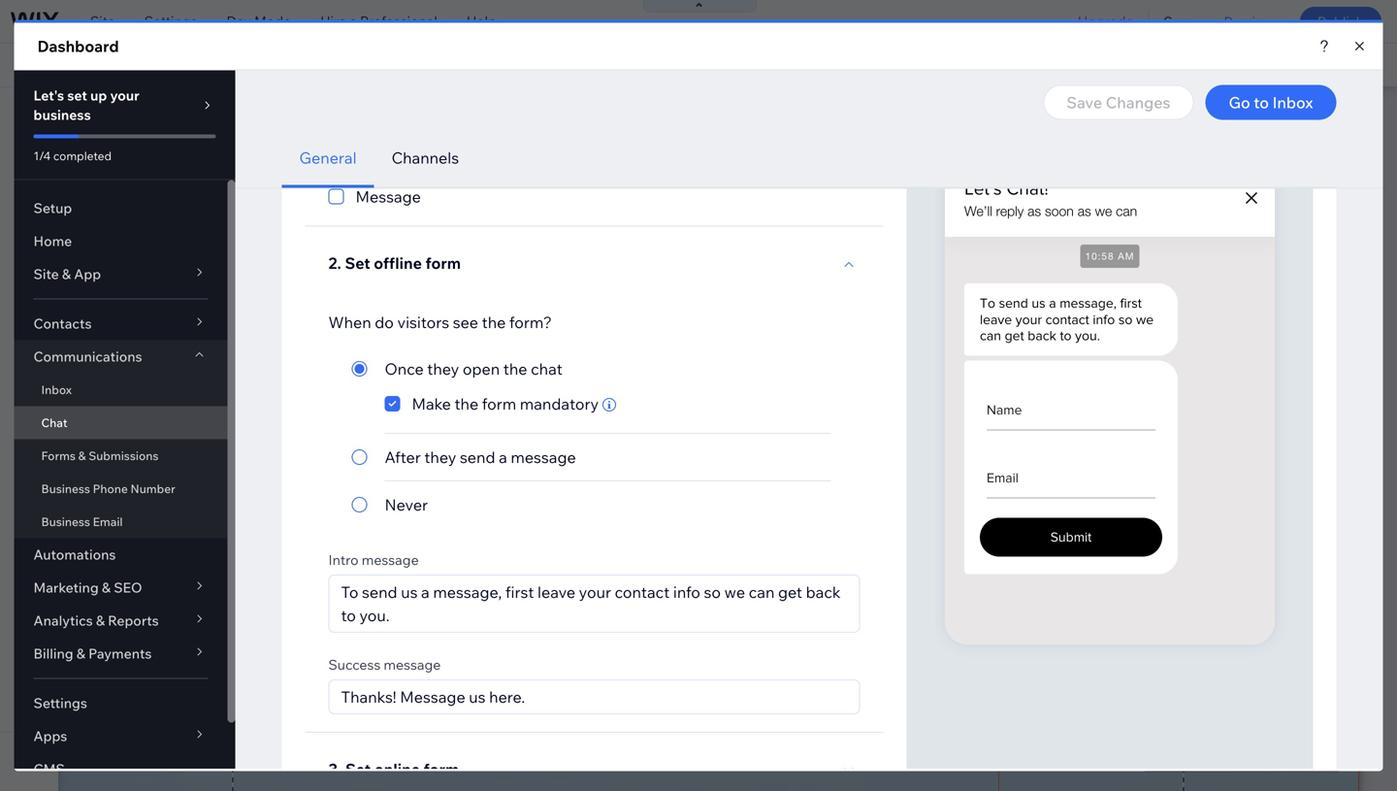 Task type: vqa. For each thing, say whether or not it's contained in the screenshot.
Button
no



Task type: locate. For each thing, give the bounding box(es) containing it.
0 horizontal spatial settings
[[144, 13, 197, 30]]

domain
[[609, 56, 658, 73]]

connect
[[520, 56, 574, 73]]

home
[[73, 57, 112, 74]]

hire a professional
[[320, 13, 438, 30]]

help
[[467, 13, 497, 30]]

wix
[[192, 123, 221, 143]]

preview
[[1224, 13, 1275, 30]]

mode
[[254, 13, 291, 30]]

settings left dev
[[144, 13, 197, 30]]

your
[[577, 56, 606, 73]]

save button
[[1150, 0, 1210, 43]]

1 horizontal spatial settings
[[1013, 221, 1066, 238]]

publish
[[1318, 13, 1365, 30]]

settings left open
[[1013, 221, 1066, 238]]

open
[[1098, 221, 1133, 238]]

settings
[[144, 13, 197, 30], [1013, 221, 1066, 238]]

professional
[[360, 13, 438, 30]]

dev
[[227, 13, 251, 30]]

publish button
[[1301, 7, 1382, 36]]

wix chat
[[192, 123, 260, 143]]

0 vertical spatial settings
[[144, 13, 197, 30]]

https://www.wix.com/mysite
[[334, 56, 511, 73]]



Task type: describe. For each thing, give the bounding box(es) containing it.
dev mode
[[227, 13, 291, 30]]

save
[[1164, 13, 1195, 30]]

search
[[1336, 57, 1380, 74]]

100% button
[[1122, 44, 1202, 86]]

upgrade
[[1078, 13, 1134, 30]]

hire
[[320, 13, 347, 30]]

100%
[[1153, 57, 1188, 74]]

chat
[[224, 123, 260, 143]]

open inbox
[[1098, 221, 1171, 238]]

tools button
[[1203, 44, 1294, 86]]

site
[[90, 13, 115, 30]]

inbox
[[1136, 221, 1171, 238]]

a
[[350, 13, 357, 30]]

preview button
[[1210, 0, 1289, 43]]

search button
[[1295, 44, 1398, 86]]

1 vertical spatial settings
[[1013, 221, 1066, 238]]

https://www.wix.com/mysite connect your domain
[[334, 56, 658, 73]]

tools
[[1243, 57, 1277, 74]]



